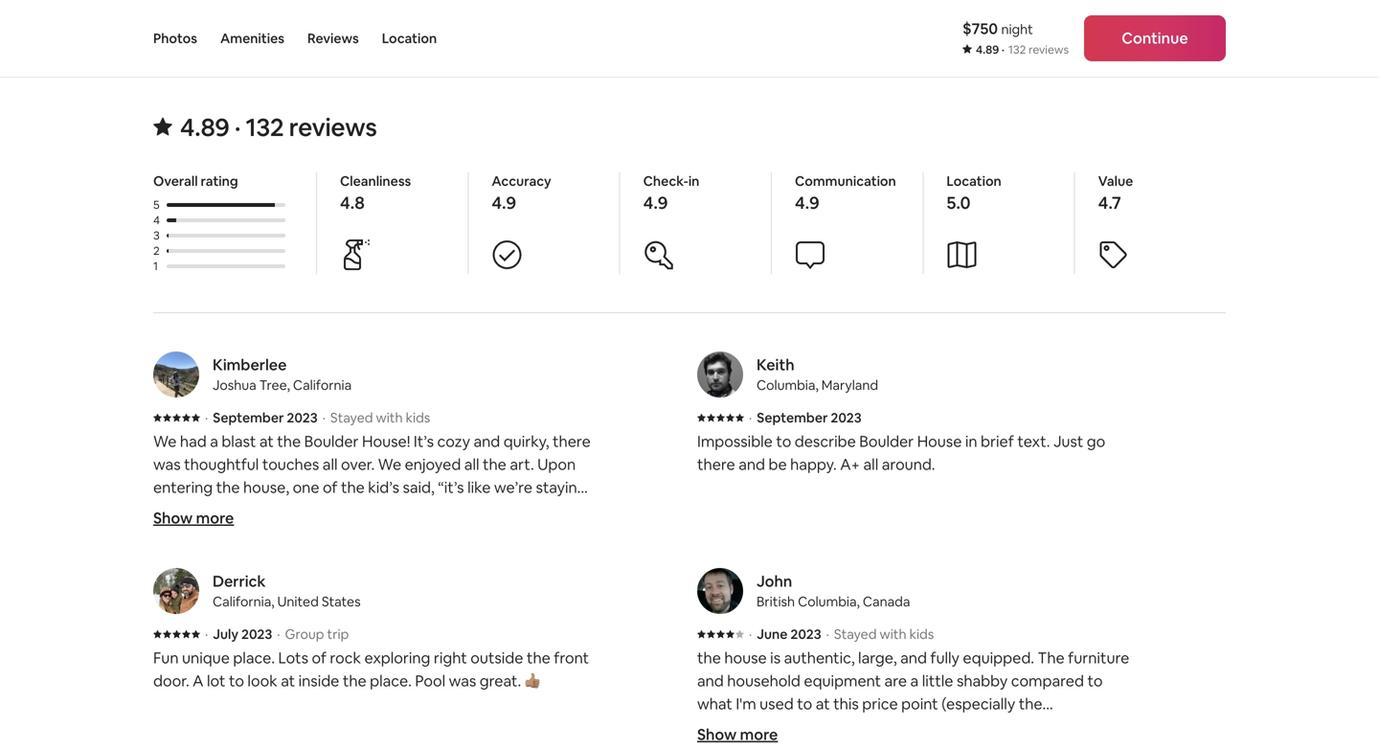 Task type: locate. For each thing, give the bounding box(es) containing it.
2 horizontal spatial kids
[[910, 625, 934, 643]]

i right the quickly
[[585, 569, 588, 589]]

2 vertical spatial in
[[153, 500, 165, 520]]

outdoor
[[434, 500, 492, 520]]

0 horizontal spatial september
[[213, 409, 284, 426]]

place. up the look
[[233, 648, 275, 668]]

2 vertical spatial kids
[[910, 625, 934, 643]]

overall rating
[[153, 172, 238, 189]]

0 horizontal spatial 4.89
[[180, 111, 230, 143]]

and right the quickly
[[555, 569, 581, 589]]

list
[[146, 351, 1234, 750]]

was
[[153, 454, 181, 474], [452, 546, 480, 566], [449, 671, 476, 691]]

we down house!
[[378, 454, 401, 474]]

· down $750 night on the right of the page
[[1002, 42, 1005, 57]]

1 horizontal spatial 4.9
[[643, 191, 668, 214]]

for
[[719, 740, 739, 750]]

had up the great
[[372, 569, 398, 589]]

2 boulder from the left
[[860, 431, 914, 451]]

to down furniture
[[1088, 671, 1103, 691]]

4.9 down check-
[[643, 191, 668, 214]]

a up the screen
[[169, 500, 177, 520]]

0 vertical spatial at
[[259, 431, 274, 451]]

·
[[1002, 42, 1005, 57], [235, 111, 241, 143], [205, 409, 208, 426], [323, 409, 326, 426], [749, 409, 752, 426], [205, 625, 208, 643], [277, 625, 280, 643], [749, 625, 752, 643], [826, 625, 830, 643]]

bedroom
[[314, 546, 380, 566]]

0 horizontal spatial stayed
[[330, 409, 373, 426]]

boulder up around.
[[860, 431, 914, 451]]

show for a
[[153, 508, 193, 528]]

0 vertical spatial the
[[254, 500, 281, 520]]

0 vertical spatial location
[[382, 30, 437, 47]]

show more for for
[[697, 725, 778, 744]]

at left this
[[816, 694, 830, 713]]

4.9 for communication 4.9
[[795, 191, 820, 214]]

1 vertical spatial of
[[312, 648, 327, 668]]

loved
[[362, 523, 400, 543]]

show down entering
[[153, 508, 193, 528]]

kid's
[[368, 477, 399, 497]]

0 horizontal spatial enjoyed
[[347, 500, 404, 520]]

of inside fun unique place. lots of rock exploring right outside the front door. a lot to look at inside the place. pool was great. 👍🏽
[[312, 648, 327, 668]]

1 horizontal spatial in
[[689, 172, 700, 189]]

0 vertical spatial in
[[689, 172, 700, 189]]

the
[[254, 500, 281, 520], [1038, 648, 1065, 668]]

0 vertical spatial place.
[[233, 648, 275, 668]]

impossible to describe boulder house in brief text. just go there and be happy. a+ all around.
[[697, 431, 1106, 474]]

show more button down i'm on the bottom of the page
[[697, 723, 778, 746]]

4.9 for accuracy 4.9
[[492, 191, 516, 214]]

place. down exploring
[[370, 671, 412, 691]]

screen
[[153, 523, 201, 543]]

132 down amenities button
[[246, 111, 284, 143]]

132 down night
[[1009, 42, 1026, 57]]

reviews down night
[[1029, 42, 1069, 57]]

unique
[[182, 648, 230, 668]]

4.89 · 132 reviews up rating
[[180, 111, 377, 143]]

at inside fun unique place. lots of rock exploring right outside the front door. a lot to look at inside the place. pool was great. 👍🏽
[[281, 671, 295, 691]]

more left than
[[1003, 717, 1040, 736]]

· up authentic,
[[826, 625, 830, 643]]

beginning,
[[187, 569, 261, 589]]

kids down one
[[285, 500, 313, 520]]

0 vertical spatial stayed
[[330, 409, 373, 426]]

communication 4.9
[[795, 172, 896, 214]]

shabby
[[957, 671, 1008, 691]]

2 vertical spatial was
[[449, 671, 476, 691]]

all left over. in the left of the page
[[323, 454, 338, 474]]

1 september from the left
[[213, 409, 284, 426]]

lots
[[278, 648, 308, 668]]

1 vertical spatial we
[[378, 454, 401, 474]]

place.
[[233, 648, 275, 668], [370, 671, 412, 691]]

show down what
[[697, 725, 737, 744]]

list containing kimberlee
[[146, 351, 1234, 750]]

was down the right
[[449, 671, 476, 691]]

0 horizontal spatial kids
[[285, 500, 313, 520]]

stars
[[153, 546, 188, 566]]

2 horizontal spatial more
[[1003, 717, 1040, 736]]

132
[[1009, 42, 1026, 57], [246, 111, 284, 143]]

1 4.9 from the left
[[492, 191, 516, 214]]

stay!
[[407, 592, 440, 612]]

show more down entering
[[153, 508, 234, 528]]

0 vertical spatial with
[[376, 409, 403, 426]]

4.89
[[976, 42, 999, 57], [180, 111, 230, 143]]

1 vertical spatial columbia,
[[798, 593, 860, 610]]

4
[[153, 212, 160, 227]]

2023 for derrick
[[241, 625, 272, 643]]

the down over. in the left of the page
[[341, 477, 365, 497]]

is
[[770, 648, 781, 668]]

2 september from the left
[[757, 409, 828, 426]]

the up 👍🏽
[[527, 648, 551, 668]]

0 vertical spatial kids
[[406, 409, 430, 426]]

night
[[1002, 21, 1033, 38]]

1 horizontal spatial with
[[880, 625, 907, 643]]

location for location
[[382, 30, 437, 47]]

1 horizontal spatial location
[[947, 172, 1002, 189]]

and left be
[[739, 454, 765, 474]]

columbia,
[[757, 376, 819, 394], [798, 593, 860, 610]]

blast
[[222, 431, 256, 451]]

1 horizontal spatial september
[[757, 409, 828, 426]]

2023
[[287, 409, 318, 426], [831, 409, 862, 426], [241, 625, 272, 643], [791, 625, 822, 643]]

the up compared
[[1038, 648, 1065, 668]]

the down said,
[[407, 500, 431, 520]]

1 horizontal spatial the
[[1038, 648, 1065, 668]]

large,
[[858, 648, 897, 668]]

· left july
[[205, 625, 208, 643]]

0 horizontal spatial from
[[191, 546, 225, 566]]

there up upon
[[553, 431, 591, 451]]

0 vertical spatial enjoyed
[[405, 454, 461, 474]]

we up entering
[[153, 431, 177, 451]]

4.9 down accuracy
[[492, 191, 516, 214]]

columbia, up · june 2023 · stayed with kids
[[798, 593, 860, 610]]

4.9 inside communication 4.9
[[795, 191, 820, 214]]

2 vertical spatial at
[[816, 694, 830, 713]]

1 vertical spatial show more button
[[697, 723, 778, 746]]

0 horizontal spatial location
[[382, 30, 437, 47]]

i up the great
[[365, 569, 368, 589]]

1 horizontal spatial show more button
[[697, 723, 778, 746]]

0 horizontal spatial in
[[153, 500, 165, 520]]

it
[[504, 546, 514, 566]]

the down shooting
[[555, 546, 579, 566]]

location up 5.0
[[947, 172, 1002, 189]]

show more button for for
[[697, 723, 778, 746]]

· september 2023 · stayed with kids
[[205, 409, 430, 426]]

value
[[1098, 172, 1134, 189]]

1 horizontal spatial kids
[[406, 409, 430, 426]]

and
[[474, 431, 500, 451], [739, 454, 765, 474], [230, 523, 256, 543], [555, 569, 581, 589], [901, 648, 927, 668], [697, 671, 724, 691]]

4.89 up overall rating
[[180, 111, 230, 143]]

2023 down california
[[287, 409, 318, 426]]

september for · september 2023
[[757, 409, 828, 426]]

more inside the house is authentic, large, and fully equipped. the furniture and household equipment are a little shabby compared to what i'm used to at this price point (especially the cooking&eating supplies), but the property more than makes up for the shortcomings.
[[1003, 717, 1040, 736]]

0 vertical spatial there
[[553, 431, 591, 451]]

there down impossible
[[697, 454, 735, 474]]

1 horizontal spatial stayed
[[834, 625, 877, 643]]

stayed up house!
[[330, 409, 373, 426]]

the down cooking&eating
[[743, 740, 767, 750]]

questions
[[293, 569, 361, 589]]

0 vertical spatial show more
[[153, 508, 234, 528]]

2023 right july
[[241, 625, 272, 643]]

than
[[1044, 717, 1076, 736]]

1 vertical spatial reviews
[[289, 111, 377, 143]]

from down the tv,
[[191, 546, 225, 566]]

0 horizontal spatial all
[[323, 454, 338, 474]]

2 horizontal spatial in
[[965, 431, 978, 451]]

· up impossible
[[749, 409, 752, 426]]

1 horizontal spatial at
[[281, 671, 295, 691]]

upon
[[538, 454, 576, 474]]

used
[[760, 694, 794, 713]]

4.89 down '$750'
[[976, 42, 999, 57]]

stayed
[[330, 409, 373, 426], [834, 625, 877, 643]]

reviews up cleanliness
[[289, 111, 377, 143]]

the down 'point'
[[910, 717, 933, 736]]

from up the quickly
[[517, 546, 552, 566]]

there inside impossible to describe boulder house in brief text. just go there and be happy. a+ all around.
[[697, 454, 735, 474]]

overall
[[153, 172, 198, 189]]

i left really
[[314, 523, 318, 543]]

5.0
[[947, 191, 971, 214]]

september up describe
[[757, 409, 828, 426]]

truly
[[153, 592, 185, 612]]

1 horizontal spatial we
[[378, 454, 401, 474]]

stayed for and
[[834, 625, 877, 643]]

kids for what
[[910, 625, 934, 643]]

go
[[1087, 431, 1106, 451]]

staying
[[536, 477, 587, 497]]

1 vertical spatial 132
[[246, 111, 284, 143]]

fun unique place. lots of rock exploring right outside the front door. a lot to look at inside the place. pool was great. 👍🏽
[[153, 648, 589, 691]]

0 horizontal spatial a
[[169, 500, 177, 520]]

0 horizontal spatial 4.89 · 132 reviews
[[180, 111, 377, 143]]

equipped.
[[963, 648, 1035, 668]]

great.
[[480, 671, 521, 691]]

brief
[[981, 431, 1014, 451]]

0 horizontal spatial show more button
[[153, 507, 234, 530]]

amenities
[[220, 30, 284, 47]]

on
[[483, 546, 501, 566]]

cozy
[[437, 431, 470, 451]]

4.9 inside "accuracy 4.9"
[[492, 191, 516, 214]]

· left june
[[749, 625, 752, 643]]

communication
[[795, 172, 896, 189]]

of up also
[[323, 477, 338, 497]]

1 vertical spatial place.
[[370, 671, 412, 691]]

to up be
[[776, 431, 792, 451]]

in inside impossible to describe boulder house in brief text. just go there and be happy. a+ all around.
[[965, 431, 978, 451]]

at down lots
[[281, 671, 295, 691]]

4.89 · 132 reviews down night
[[976, 42, 1069, 57]]

1 vertical spatial show more
[[697, 725, 778, 744]]

1 horizontal spatial from
[[517, 546, 552, 566]]

great
[[363, 592, 404, 612]]

a up thoughtful in the left of the page
[[210, 431, 218, 451]]

enjoyed down it's at the bottom left of the page
[[405, 454, 461, 474]]

1 horizontal spatial 132
[[1009, 42, 1026, 57]]

1 vertical spatial show
[[697, 725, 737, 744]]

boulder down · september 2023 · stayed with kids
[[304, 431, 359, 451]]

pool
[[415, 671, 446, 691]]

derrick image
[[153, 568, 199, 614]]

1 vertical spatial stayed
[[834, 625, 877, 643]]

1 vertical spatial the
[[1038, 648, 1065, 668]]

kimberlee joshua tree, california
[[213, 355, 352, 394]]

0 vertical spatial columbia,
[[757, 376, 819, 394]]

1 horizontal spatial show more
[[697, 725, 778, 744]]

4.89 · 132 reviews
[[976, 42, 1069, 57], [180, 111, 377, 143]]

location 5.0
[[947, 172, 1002, 214]]

0 horizontal spatial more
[[196, 508, 234, 528]]

1 vertical spatial in
[[965, 431, 978, 451]]

maryland
[[822, 376, 879, 394]]

1 horizontal spatial 4.89
[[976, 42, 999, 57]]

equipment
[[804, 671, 881, 691]]

location right the reviews "button"
[[382, 30, 437, 47]]

house
[[725, 648, 767, 668]]

5
[[153, 197, 160, 212]]

1 horizontal spatial 4.89 · 132 reviews
[[976, 42, 1069, 57]]

1 vertical spatial location
[[947, 172, 1002, 189]]

impossible
[[697, 431, 773, 451]]

0 vertical spatial reviews
[[1029, 42, 1069, 57]]

derrick california, united states
[[213, 571, 361, 610]]

show more button for museum!"
[[153, 507, 234, 530]]

1 horizontal spatial boulder
[[860, 431, 914, 451]]

0 vertical spatial of
[[323, 477, 338, 497]]

1 horizontal spatial there
[[697, 454, 735, 474]]

kimberlee image
[[153, 351, 199, 397], [153, 351, 199, 397]]

september up blast
[[213, 409, 284, 426]]

kids up it's at the bottom left of the page
[[406, 409, 430, 426]]

3 all from the left
[[864, 454, 879, 474]]

0 horizontal spatial the
[[254, 500, 281, 520]]

0 vertical spatial show more button
[[153, 507, 234, 530]]

house,
[[243, 477, 289, 497]]

boulder
[[304, 431, 359, 451], [860, 431, 914, 451]]

john image
[[697, 568, 743, 614], [697, 568, 743, 614]]

0 vertical spatial had
[[180, 431, 207, 451]]

4.9 down communication at top right
[[795, 191, 820, 214]]

of up 'inside'
[[312, 648, 327, 668]]

1 vertical spatial kids
[[285, 500, 313, 520]]

had up thoughtful in the left of the page
[[180, 431, 207, 451]]

location
[[382, 30, 437, 47], [947, 172, 1002, 189]]

1 horizontal spatial reviews
[[1029, 42, 1069, 57]]

show more button
[[153, 507, 234, 530], [697, 723, 778, 746]]

show more button down entering
[[153, 507, 234, 530]]

furniture
[[1068, 648, 1130, 668]]

i
[[314, 523, 318, 543], [365, 569, 368, 589], [585, 569, 588, 589]]

more right for at the bottom
[[740, 725, 778, 744]]

entering
[[153, 477, 213, 497]]

it's
[[414, 431, 434, 451]]

1 vertical spatial 4.89
[[180, 111, 230, 143]]

0 horizontal spatial show more
[[153, 508, 234, 528]]

2 horizontal spatial at
[[816, 694, 830, 713]]

0 horizontal spatial at
[[259, 431, 274, 451]]

a
[[210, 431, 218, 451], [169, 500, 177, 520], [911, 671, 919, 691]]

2023 up authentic,
[[791, 625, 822, 643]]

columbia, inside john british columbia, canada
[[798, 593, 860, 610]]

0 horizontal spatial show
[[153, 508, 193, 528]]

house
[[917, 431, 962, 451]]

0 vertical spatial a
[[210, 431, 218, 451]]

at right blast
[[259, 431, 274, 451]]

2 horizontal spatial 4.9
[[795, 191, 820, 214]]

with for boulder
[[376, 409, 403, 426]]

2 vertical spatial a
[[911, 671, 919, 691]]

was up the answered
[[452, 546, 480, 566]]

show more down i'm on the bottom of the page
[[697, 725, 778, 744]]

all right a+
[[864, 454, 879, 474]]

0 horizontal spatial 4.9
[[492, 191, 516, 214]]

of
[[323, 477, 338, 497], [312, 648, 327, 668]]

1 vertical spatial there
[[697, 454, 735, 474]]

1 vertical spatial at
[[281, 671, 295, 691]]

3 4.9 from the left
[[795, 191, 820, 214]]

to right 'lot'
[[229, 671, 244, 691]]

more down entering
[[196, 508, 234, 528]]

there
[[553, 431, 591, 451], [697, 454, 735, 474]]

with up large,
[[880, 625, 907, 643]]

columbia, down keith
[[757, 376, 819, 394]]

0 vertical spatial we
[[153, 431, 177, 451]]

all up like
[[464, 454, 479, 474]]

the down house,
[[254, 500, 281, 520]]

more for makes
[[740, 725, 778, 744]]

enjoyed up loved
[[347, 500, 404, 520]]

all
[[323, 454, 338, 474], [464, 454, 479, 474], [864, 454, 879, 474]]

the inside we had a blast at the boulder house! it's cozy and quirky, there was thoughtful touches all over. we enjoyed all the art. upon entering the house, one of the kid's said, "it's like we're staying in a museum!" the kids also enjoyed the outdoor space, big screen tv, and games. i really loved seeing some shooting stars from the boulder bedroom too. pearl was on it from the very beginning, any questions i had she answered quickly and i truly appreciate her kindness. great stay!
[[254, 500, 281, 520]]

one
[[293, 477, 319, 497]]

the inside the house is authentic, large, and fully equipped. the furniture and household equipment are a little shabby compared to what i'm used to at this price point (especially the cooking&eating supplies), but the property more than makes up for the shortcomings.
[[1038, 648, 1065, 668]]

1 horizontal spatial all
[[464, 454, 479, 474]]

the up touches on the left of page
[[277, 431, 301, 451]]

0 horizontal spatial 132
[[246, 111, 284, 143]]

a right are
[[911, 671, 919, 691]]

kids up the fully
[[910, 625, 934, 643]]

stayed up large,
[[834, 625, 877, 643]]

was up entering
[[153, 454, 181, 474]]

1 horizontal spatial show
[[697, 725, 737, 744]]

0 horizontal spatial there
[[553, 431, 591, 451]]

keith image
[[697, 351, 743, 397]]

in inside check-in 4.9
[[689, 172, 700, 189]]

cooking&eating
[[697, 717, 809, 736]]

1 vertical spatial had
[[372, 569, 398, 589]]

2 4.9 from the left
[[643, 191, 668, 214]]

0 horizontal spatial with
[[376, 409, 403, 426]]

1 boulder from the left
[[304, 431, 359, 451]]



Task type: describe. For each thing, give the bounding box(es) containing it.
· up thoughtful in the left of the page
[[205, 409, 208, 426]]

lot
[[207, 671, 226, 691]]

4.7
[[1098, 191, 1122, 214]]

check-in 4.9
[[643, 172, 700, 214]]

and up are
[[901, 648, 927, 668]]

any
[[265, 569, 289, 589]]

the down compared
[[1019, 694, 1043, 713]]

show for up
[[697, 725, 737, 744]]

1 horizontal spatial place.
[[370, 671, 412, 691]]

to right 'used'
[[797, 694, 813, 713]]

july
[[213, 625, 239, 643]]

0 horizontal spatial place.
[[233, 648, 275, 668]]

the down rock in the bottom of the page
[[343, 671, 367, 691]]

photos
[[153, 30, 197, 47]]

0 horizontal spatial had
[[180, 431, 207, 451]]

really
[[321, 523, 358, 543]]

i'm
[[736, 694, 756, 713]]

door.
[[153, 671, 189, 691]]

said,
[[403, 477, 435, 497]]

show more for museum!"
[[153, 508, 234, 528]]

happy.
[[790, 454, 837, 474]]

👍🏽
[[525, 671, 540, 691]]

right
[[434, 648, 467, 668]]

2023 for kimberlee
[[287, 409, 318, 426]]

boulder
[[256, 546, 311, 566]]

appreciate
[[189, 592, 265, 612]]

0 horizontal spatial we
[[153, 431, 177, 451]]

to inside fun unique place. lots of rock exploring right outside the front door. a lot to look at inside the place. pool was great. 👍🏽
[[229, 671, 244, 691]]

exploring
[[365, 648, 431, 668]]

kimberlee
[[213, 355, 287, 374]]

to inside impossible to describe boulder house in brief text. just go there and be happy. a+ all around.
[[776, 431, 792, 451]]

1 vertical spatial a
[[169, 500, 177, 520]]

· september 2023
[[749, 409, 862, 426]]

1 all from the left
[[323, 454, 338, 474]]

art.
[[510, 454, 534, 474]]

thoughtful
[[184, 454, 259, 474]]

1 vertical spatial was
[[452, 546, 480, 566]]

california
[[293, 376, 352, 394]]

cleanliness 4.8
[[340, 172, 411, 214]]

boulder inside we had a blast at the boulder house! it's cozy and quirky, there was thoughtful touches all over. we enjoyed all the art. upon entering the house, one of the kid's said, "it's like we're staying in a museum!" the kids also enjoyed the outdoor space, big screen tv, and games. i really loved seeing some shooting stars from the boulder bedroom too. pearl was on it from the very beginning, any questions i had she answered quickly and i truly appreciate her kindness. great stay!
[[304, 431, 359, 451]]

some
[[453, 523, 492, 543]]

just
[[1054, 431, 1084, 451]]

accuracy
[[492, 172, 551, 189]]

in inside we had a blast at the boulder house! it's cozy and quirky, there was thoughtful touches all over. we enjoyed all the art. upon entering the house, one of the kid's said, "it's like we're staying in a museum!" the kids also enjoyed the outdoor space, big screen tv, and games. i really loved seeing some shooting stars from the boulder bedroom too. pearl was on it from the very beginning, any questions i had she answered quickly and i truly appreciate her kindness. great stay!
[[153, 500, 165, 520]]

1 vertical spatial 4.89 · 132 reviews
[[180, 111, 377, 143]]

2 horizontal spatial i
[[585, 569, 588, 589]]

2023 up describe
[[831, 409, 862, 426]]

we had a blast at the boulder house! it's cozy and quirky, there was thoughtful touches all over. we enjoyed all the art. upon entering the house, one of the kid's said, "it's like we're staying in a museum!" the kids also enjoyed the outdoor space, big screen tv, and games. i really loved seeing some shooting stars from the boulder bedroom too. pearl was on it from the very beginning, any questions i had she answered quickly and i truly appreciate her kindness. great stay!
[[153, 431, 591, 612]]

the house is authentic, large, and fully equipped. the furniture and household equipment are a little shabby compared to what i'm used to at this price point (especially the cooking&eating supplies), but the property more than makes up for the shortcomings.
[[697, 648, 1130, 750]]

continue button
[[1084, 15, 1226, 61]]

and up what
[[697, 671, 724, 691]]

and right the tv,
[[230, 523, 256, 543]]

over.
[[341, 454, 375, 474]]

· down california
[[323, 409, 326, 426]]

canada
[[863, 593, 910, 610]]

up
[[697, 740, 716, 750]]

and inside impossible to describe boulder house in brief text. just go there and be happy. a+ all around.
[[739, 454, 765, 474]]

we're
[[494, 477, 533, 497]]

states
[[322, 593, 361, 610]]

4.8
[[340, 191, 365, 214]]

value 4.7
[[1098, 172, 1134, 214]]

the down thoughtful in the left of the page
[[216, 477, 240, 497]]

outside
[[471, 648, 523, 668]]

was inside fun unique place. lots of rock exploring right outside the front door. a lot to look at inside the place. pool was great. 👍🏽
[[449, 671, 476, 691]]

a
[[193, 671, 204, 691]]

the up derrick
[[229, 546, 252, 566]]

· left group
[[277, 625, 280, 643]]

"it's
[[438, 477, 464, 497]]

shooting
[[495, 523, 557, 543]]

stayed for the
[[330, 409, 373, 426]]

all inside impossible to describe boulder house in brief text. just go there and be happy. a+ all around.
[[864, 454, 879, 474]]

shortcomings.
[[770, 740, 871, 750]]

columbia, inside keith columbia, maryland
[[757, 376, 819, 394]]

the left art.
[[483, 454, 507, 474]]

describe
[[795, 431, 856, 451]]

what
[[697, 694, 733, 713]]

very
[[153, 569, 184, 589]]

rock
[[330, 648, 361, 668]]

1 horizontal spatial i
[[365, 569, 368, 589]]

games.
[[260, 523, 311, 543]]

front
[[554, 648, 589, 668]]

fully
[[931, 648, 960, 668]]

amenities button
[[220, 0, 284, 77]]

like
[[468, 477, 491, 497]]

supplies),
[[812, 717, 878, 736]]

keith columbia, maryland
[[757, 355, 879, 394]]

location for location 5.0
[[947, 172, 1002, 189]]

at inside we had a blast at the boulder house! it's cozy and quirky, there was thoughtful touches all over. we enjoyed all the art. upon entering the house, one of the kid's said, "it's like we're staying in a museum!" the kids also enjoyed the outdoor space, big screen tv, and games. i really loved seeing some shooting stars from the boulder bedroom too. pearl was on it from the very beginning, any questions i had she answered quickly and i truly appreciate her kindness. great stay!
[[259, 431, 274, 451]]

around.
[[882, 454, 935, 474]]

the left house
[[697, 648, 721, 668]]

point
[[902, 694, 939, 713]]

3
[[153, 228, 160, 243]]

derrick image
[[153, 568, 199, 614]]

september for · september 2023 · stayed with kids
[[213, 409, 284, 426]]

4.9 inside check-in 4.9
[[643, 191, 668, 214]]

her
[[268, 592, 292, 612]]

rating
[[201, 172, 238, 189]]

house!
[[362, 431, 410, 451]]

kids inside we had a blast at the boulder house! it's cozy and quirky, there was thoughtful touches all over. we enjoyed all the art. upon entering the house, one of the kid's said, "it's like we're staying in a museum!" the kids also enjoyed the outdoor space, big screen tv, and games. i really loved seeing some shooting stars from the boulder bedroom too. pearl was on it from the very beginning, any questions i had she answered quickly and i truly appreciate her kindness. great stay!
[[285, 500, 313, 520]]

keith image
[[697, 351, 743, 397]]

0 horizontal spatial reviews
[[289, 111, 377, 143]]

john
[[757, 571, 793, 591]]

property
[[937, 717, 1000, 736]]

· june 2023 · stayed with kids
[[749, 625, 934, 643]]

at inside the house is authentic, large, and fully equipped. the furniture and household equipment are a little shabby compared to what i'm used to at this price point (especially the cooking&eating supplies), but the property more than makes up for the shortcomings.
[[816, 694, 830, 713]]

june
[[757, 625, 788, 643]]

seeing
[[404, 523, 450, 543]]

check-
[[643, 172, 689, 189]]

with for fully
[[880, 625, 907, 643]]

0 vertical spatial 4.89 · 132 reviews
[[976, 42, 1069, 57]]

1 vertical spatial enjoyed
[[347, 500, 404, 520]]

of inside we had a blast at the boulder house! it's cozy and quirky, there was thoughtful touches all over. we enjoyed all the art. upon entering the house, one of the kid's said, "it's like we're staying in a museum!" the kids also enjoyed the outdoor space, big screen tv, and games. i really loved seeing some shooting stars from the boulder bedroom too. pearl was on it from the very beginning, any questions i had she answered quickly and i truly appreciate her kindness. great stay!
[[323, 477, 338, 497]]

kids for enjoyed
[[406, 409, 430, 426]]

and right cozy
[[474, 431, 500, 451]]

0 vertical spatial 4.89
[[976, 42, 999, 57]]

1 horizontal spatial a
[[210, 431, 218, 451]]

a inside the house is authentic, large, and fully equipped. the furniture and household equipment are a little shabby compared to what i'm used to at this price point (especially the cooking&eating supplies), but the property more than makes up for the shortcomings.
[[911, 671, 919, 691]]

0 vertical spatial was
[[153, 454, 181, 474]]

california,
[[213, 593, 274, 610]]

1 horizontal spatial had
[[372, 569, 398, 589]]

0 horizontal spatial i
[[314, 523, 318, 543]]

makes
[[1079, 717, 1125, 736]]

2023 for john
[[791, 625, 822, 643]]

0 vertical spatial 132
[[1009, 42, 1026, 57]]

john british columbia, canada
[[757, 571, 910, 610]]

$750
[[963, 19, 998, 38]]

price
[[862, 694, 898, 713]]

1 horizontal spatial enjoyed
[[405, 454, 461, 474]]

2 from from the left
[[517, 546, 552, 566]]

2 all from the left
[[464, 454, 479, 474]]

there inside we had a blast at the boulder house! it's cozy and quirky, there was thoughtful touches all over. we enjoyed all the art. upon entering the house, one of the kid's said, "it's like we're staying in a museum!" the kids also enjoyed the outdoor space, big screen tv, and games. i really loved seeing some shooting stars from the boulder bedroom too. pearl was on it from the very beginning, any questions i had she answered quickly and i truly appreciate her kindness. great stay!
[[553, 431, 591, 451]]

too.
[[383, 546, 411, 566]]

kindness.
[[295, 592, 360, 612]]

cleanliness
[[340, 172, 411, 189]]

boulder inside impossible to describe boulder house in brief text. just go there and be happy. a+ all around.
[[860, 431, 914, 451]]

more for in
[[196, 508, 234, 528]]

look
[[248, 671, 278, 691]]

fun
[[153, 648, 179, 668]]

· up rating
[[235, 111, 241, 143]]

1 from from the left
[[191, 546, 225, 566]]

but
[[882, 717, 906, 736]]

location button
[[382, 0, 437, 77]]



Task type: vqa. For each thing, say whether or not it's contained in the screenshot.
Pending review (0) at the top
no



